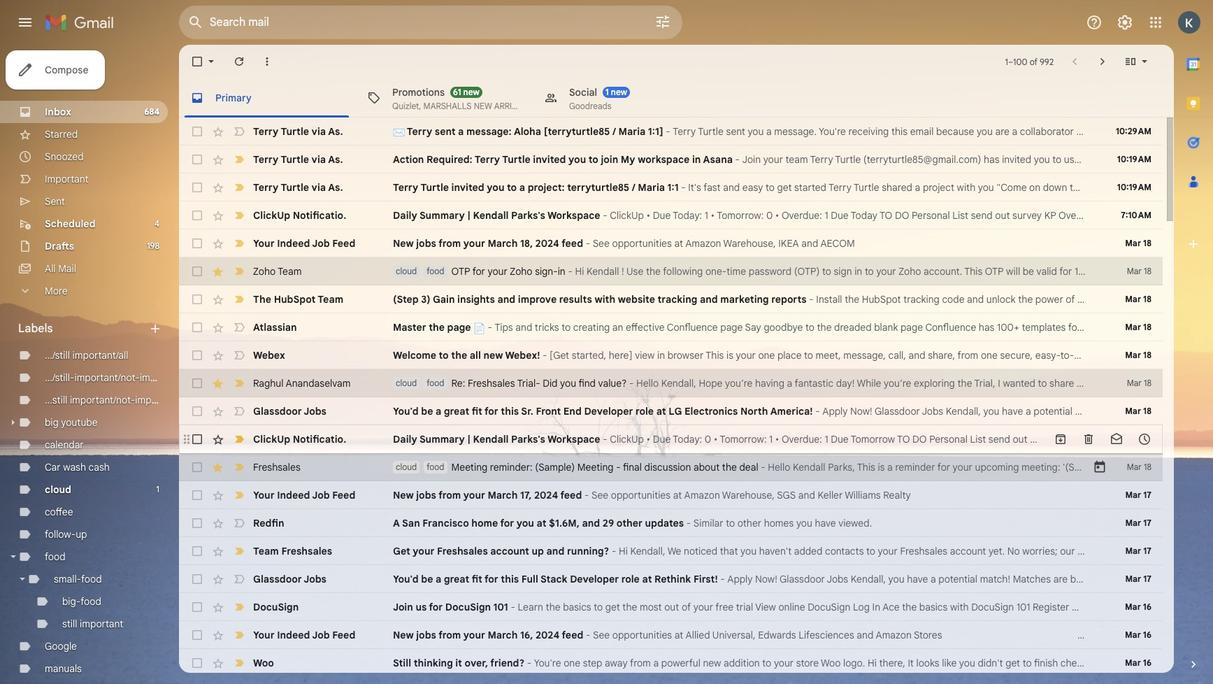 Task type: locate. For each thing, give the bounding box(es) containing it.
1 horizontal spatial meeting
[[578, 461, 614, 474]]

1 vertical spatial 18,
[[1157, 265, 1169, 278]]

workspace
[[548, 209, 601, 222], [548, 433, 601, 446]]

clickup notificatio. up zoho team
[[253, 209, 346, 222]]

row containing zoho team
[[179, 257, 1214, 285]]

developer
[[584, 405, 633, 418], [570, 573, 619, 585]]

kendall for daily summary |          kendall parks's workspace - clickup • due today: 1 • tomorrow: 0 • overdue: 1 due today to do personal list send out survey kp overdue to do personal list review
[[473, 209, 509, 222]]

this up the hope
[[706, 349, 724, 362]]

get right didn't
[[1006, 657, 1021, 669]]

1 vertical spatial amazon
[[684, 489, 720, 502]]

at down discussion
[[673, 489, 682, 502]]

out right 'send'
[[996, 209, 1010, 222]]

amazon for sgs
[[684, 489, 720, 502]]

0 horizontal spatial team
[[1078, 545, 1101, 558]]

3 feed from the top
[[332, 629, 356, 641]]

your indeed job feed
[[253, 237, 356, 250], [253, 489, 356, 502], [253, 629, 356, 641]]

1 vertical spatial glassdoor
[[253, 573, 302, 585]]

row up new jobs from your march 18, 2024 feed - see opportunities at amazon warehouse, ikea and aecom ‌ ‌ ‌ ‌ ‌ ‌ ‌ ‌ ‌ ‌ ‌ ‌ ‌ ‌ ‌ ‌ ‌ ‌ ‌ ‌ ‌ ‌ ‌ ‌ ‌ ‌ ‌ ‌ ‌ ‌ ‌ ‌ ‌ ‌ ‌ ‌ ‌ ‌ ‌ ‌ ‌ ‌ ‌ ‌ ‌ ‌ ‌ ‌ ‌ ‌ ‌ ‌ ‌ ‌ ‌ ‌ ‌ ‌ ‌ ‌ ‌ ‌ ‌ ‌ ‌ ‌ ‌ ‌ ‌ ‌ ‌ ‌ ‌ ‌
[[179, 201, 1214, 229]]

row containing docusign
[[179, 593, 1214, 621]]

important/not- for .../still-
[[74, 371, 140, 384]]

mar 16
[[1125, 602, 1152, 612], [1125, 630, 1152, 640], [1125, 658, 1152, 668]]

improve
[[518, 293, 557, 306]]

opportunities down most
[[613, 629, 672, 641]]

from up it
[[439, 629, 461, 641]]

power
[[1036, 293, 1064, 306]]

you'd
[[393, 405, 419, 418], [393, 573, 419, 585]]

important up ...still important/not-important link
[[140, 371, 183, 384]]

2 woo from the left
[[821, 657, 841, 669]]

to right contacts
[[867, 545, 876, 558]]

via for 10:19 am
[[312, 181, 326, 194]]

0 vertical spatial /
[[613, 125, 616, 138]]

from
[[439, 237, 461, 250], [958, 349, 979, 362], [439, 489, 461, 502], [439, 629, 461, 641], [630, 657, 651, 669]]

1 horizontal spatial otp
[[985, 265, 1004, 278]]

all mail
[[45, 262, 76, 275]]

2 march from the top
[[488, 489, 518, 502]]

are
[[996, 125, 1010, 138]]

0 vertical spatial maria
[[619, 125, 646, 138]]

warehouse, down tomorrow:
[[724, 237, 776, 250]]

‌
[[858, 237, 858, 250], [860, 237, 860, 250], [863, 237, 863, 250], [865, 237, 865, 250], [868, 237, 868, 250], [870, 237, 870, 250], [873, 237, 873, 250], [875, 237, 875, 250], [878, 237, 878, 250], [880, 237, 880, 250], [883, 237, 883, 250], [885, 237, 885, 250], [888, 237, 888, 250], [890, 237, 890, 250], [893, 237, 893, 250], [895, 237, 895, 250], [898, 237, 898, 250], [900, 237, 900, 250], [903, 237, 903, 250], [905, 237, 905, 250], [908, 237, 908, 250], [910, 237, 910, 250], [913, 237, 913, 250], [915, 237, 915, 250], [918, 237, 918, 250], [921, 237, 921, 250], [923, 237, 923, 250], [926, 237, 926, 250], [928, 237, 928, 250], [931, 237, 931, 250], [933, 237, 933, 250], [936, 237, 936, 250], [938, 237, 938, 250], [941, 237, 941, 250], [943, 237, 943, 250], [946, 237, 946, 250], [948, 237, 948, 250], [951, 237, 951, 250], [953, 237, 953, 250], [956, 237, 956, 250], [958, 237, 958, 250], [961, 237, 961, 250], [963, 237, 963, 250], [966, 237, 966, 250], [968, 237, 968, 250], [971, 237, 971, 250], [973, 237, 973, 250], [976, 237, 976, 250], [978, 237, 978, 250], [981, 237, 981, 250], [983, 237, 983, 250], [986, 237, 986, 250], [988, 237, 988, 250], [991, 237, 991, 250], [993, 237, 993, 250], [996, 237, 996, 250], [998, 237, 998, 250], [1001, 237, 1001, 250], [1003, 237, 1003, 250], [1006, 237, 1006, 250], [1008, 237, 1008, 250], [1011, 237, 1011, 250], [1013, 237, 1013, 250], [1016, 237, 1016, 250], [1018, 237, 1018, 250], [1021, 237, 1021, 250], [1023, 237, 1023, 250], [1026, 237, 1026, 250], [1028, 237, 1028, 250], [1031, 237, 1031, 250], [1033, 237, 1033, 250], [1036, 237, 1036, 250], [1038, 237, 1038, 250], [1041, 237, 1041, 250], [914, 489, 914, 502], [916, 489, 916, 502], [919, 489, 919, 502], [921, 489, 921, 502], [924, 489, 924, 502], [926, 489, 926, 502], [929, 489, 929, 502], [931, 489, 931, 502], [934, 489, 934, 502], [936, 489, 936, 502], [939, 489, 939, 502], [941, 489, 941, 502], [944, 489, 944, 502], [946, 489, 946, 502], [949, 489, 949, 502], [951, 489, 951, 502], [954, 489, 954, 502], [956, 489, 956, 502], [959, 489, 959, 502], [961, 489, 961, 502], [964, 489, 964, 502], [966, 489, 966, 502], [969, 489, 969, 502], [971, 489, 972, 502], [974, 489, 974, 502], [977, 489, 977, 502], [979, 489, 979, 502], [982, 489, 982, 502], [984, 489, 984, 502], [987, 489, 987, 502], [989, 489, 989, 502], [992, 489, 992, 502], [994, 489, 994, 502], [997, 489, 997, 502], [999, 489, 999, 502], [1002, 489, 1002, 502], [1004, 489, 1004, 502], [1007, 489, 1007, 502], [1009, 489, 1009, 502], [1012, 489, 1012, 502], [1014, 489, 1014, 502], [1017, 489, 1017, 502], [1019, 489, 1019, 502], [1022, 489, 1022, 502], [1024, 489, 1024, 502], [1027, 489, 1027, 502], [1029, 489, 1029, 502], [1032, 489, 1032, 502], [1034, 489, 1034, 502], [1037, 489, 1037, 502], [1039, 489, 1039, 502], [1042, 489, 1042, 502], [1044, 489, 1044, 502], [1047, 489, 1047, 502], [1049, 489, 1049, 502], [1052, 489, 1052, 502], [1054, 489, 1054, 502], [1057, 489, 1057, 502], [1059, 489, 1059, 502], [1062, 489, 1062, 502], [1064, 489, 1064, 502], [1067, 489, 1067, 502], [1069, 489, 1069, 502], [1072, 489, 1072, 502], [1074, 489, 1074, 502], [1077, 489, 1077, 502], [875, 517, 875, 530], [877, 517, 877, 530], [880, 517, 880, 530], [882, 517, 883, 530], [885, 517, 885, 530], [888, 517, 888, 530], [890, 517, 890, 530], [893, 517, 893, 530], [895, 517, 895, 530], [898, 517, 898, 530], [900, 517, 900, 530], [903, 517, 903, 530], [905, 517, 905, 530], [908, 517, 908, 530], [910, 517, 910, 530], [913, 517, 913, 530], [915, 517, 915, 530], [918, 517, 918, 530], [920, 517, 920, 530], [923, 517, 923, 530], [925, 517, 925, 530], [928, 517, 928, 530], [930, 517, 930, 530], [933, 517, 933, 530], [935, 517, 935, 530], [938, 517, 938, 530], [940, 517, 940, 530], [943, 517, 943, 530], [945, 517, 945, 530], [948, 517, 948, 530], [950, 517, 950, 530], [953, 517, 953, 530], [955, 517, 955, 530], [958, 517, 958, 530], [960, 517, 960, 530], [963, 517, 963, 530], [965, 517, 965, 530], [968, 517, 968, 530], [970, 517, 970, 530], [973, 517, 973, 530], [975, 517, 975, 530], [978, 517, 978, 530], [980, 517, 980, 530], [983, 517, 983, 530], [985, 517, 985, 530], [988, 517, 988, 530], [990, 517, 990, 530], [993, 517, 993, 530], [995, 517, 995, 530], [998, 517, 998, 530], [1000, 517, 1000, 530], [1003, 517, 1003, 530], [1005, 517, 1005, 530], [1008, 517, 1008, 530], [1010, 517, 1010, 530], [1013, 517, 1013, 530], [1015, 517, 1015, 530], [1018, 517, 1018, 530], [1020, 517, 1020, 530], [1023, 517, 1023, 530], [1025, 517, 1025, 530], [1028, 517, 1028, 530], [1030, 517, 1030, 530], [1033, 517, 1033, 530], [1035, 517, 1035, 530], [1038, 517, 1038, 530], [1040, 517, 1040, 530], [1043, 517, 1043, 530], [1045, 517, 1045, 530], [1048, 517, 1048, 530], [1050, 517, 1050, 530], [1053, 517, 1053, 530], [1055, 517, 1055, 530], [1058, 517, 1058, 530], [1060, 517, 1061, 530], [1063, 517, 1063, 530], [1066, 517, 1066, 530], [1068, 517, 1068, 530], [1071, 517, 1071, 530], [1073, 517, 1073, 530], [1076, 517, 1076, 530], [945, 629, 945, 641], [948, 629, 948, 641], [950, 629, 950, 641], [953, 629, 953, 641], [955, 629, 955, 641], [958, 629, 958, 641], [960, 629, 960, 641], [963, 629, 963, 641], [965, 629, 965, 641], [968, 629, 968, 641], [970, 629, 970, 641], [973, 629, 973, 641], [975, 629, 975, 641], [978, 629, 978, 641], [980, 629, 980, 641], [983, 629, 983, 641], [985, 629, 985, 641], [988, 629, 988, 641], [990, 629, 990, 641], [993, 629, 993, 641], [995, 629, 995, 641], [998, 629, 998, 641], [1000, 629, 1000, 641], [1003, 629, 1003, 641], [1005, 629, 1005, 641], [1008, 629, 1008, 641], [1010, 629, 1010, 641], [1013, 629, 1013, 641], [1015, 629, 1015, 641], [1018, 629, 1018, 641], [1020, 629, 1020, 641], [1023, 629, 1023, 641], [1025, 629, 1025, 641], [1028, 629, 1028, 641], [1030, 629, 1030, 641], [1033, 629, 1033, 641], [1035, 629, 1035, 641], [1038, 629, 1038, 641], [1040, 629, 1040, 641], [1043, 629, 1043, 641], [1045, 629, 1045, 641], [1048, 629, 1048, 641], [1050, 629, 1050, 641], [1053, 629, 1053, 641], [1055, 629, 1055, 641], [1058, 629, 1058, 641], [1060, 629, 1060, 641], [1063, 629, 1063, 641], [1065, 629, 1065, 641], [1068, 629, 1068, 641], [1070, 629, 1070, 641], [1073, 629, 1073, 641], [1075, 629, 1075, 641], [1078, 629, 1078, 641], [1080, 629, 1080, 641], [1083, 629, 1083, 641], [1085, 629, 1086, 641], [1088, 629, 1088, 641], [1091, 629, 1091, 641], [1093, 629, 1093, 641], [1096, 629, 1096, 641], [1098, 629, 1098, 641]]

warehouse, for ikea
[[724, 237, 776, 250]]

at for new jobs from your march 18, 2024 feed
[[675, 237, 683, 250]]

worries;
[[1023, 545, 1058, 558]]

1 horizontal spatial welcome
[[1167, 349, 1208, 362]]

3 row from the top
[[179, 173, 1163, 201]]

None checkbox
[[190, 125, 204, 139], [190, 180, 204, 194], [190, 236, 204, 250], [190, 376, 204, 390], [190, 404, 204, 418], [190, 432, 204, 446], [190, 460, 204, 474], [190, 572, 204, 586], [190, 600, 204, 614], [190, 628, 204, 642], [190, 125, 204, 139], [190, 180, 204, 194], [190, 236, 204, 250], [190, 376, 204, 390], [190, 404, 204, 418], [190, 432, 204, 446], [190, 460, 204, 474], [190, 572, 204, 586], [190, 600, 204, 614], [190, 628, 204, 642]]

for up daily summary |          kendall parks's workspace -
[[485, 405, 499, 418]]

1 vertical spatial important
[[135, 394, 179, 406]]

- tips and tricks to creating an effective confluence page say goodbye to the dreaded blank page confluence has 100+ templates for every team and every project
[[485, 321, 1214, 334]]

row up powerful
[[179, 621, 1163, 649]]

support image
[[1086, 14, 1103, 31]]

email
[[911, 125, 934, 138]]

8 row from the top
[[179, 313, 1214, 341]]

time
[[727, 265, 746, 278]]

3 as. from the top
[[328, 181, 343, 194]]

1 vertical spatial jobs
[[304, 573, 327, 585]]

0 vertical spatial jobs
[[416, 237, 436, 250]]

march left 17,
[[488, 489, 518, 502]]

you'd be a great fit for this full stack developer role at rethink first! -
[[393, 573, 728, 585]]

the hubspot team
[[253, 293, 344, 306]]

1 vertical spatial this
[[706, 349, 724, 362]]

1 meeting from the left
[[452, 461, 488, 474]]

other right the 29
[[617, 517, 643, 530]]

trial-
[[517, 377, 540, 390]]

2 sent from the left
[[726, 125, 746, 138]]

0 vertical spatial hi
[[575, 265, 584, 278]]

10:29 am
[[1116, 126, 1152, 136]]

youtube
[[61, 416, 98, 429]]

2 vertical spatial terry turtle via as.
[[253, 181, 343, 194]]

1 website from the left
[[618, 293, 655, 306]]

2024 for see opportunities at amazon warehouse, sgs and keller williams realty ‌ ‌ ‌ ‌ ‌ ‌ ‌ ‌ ‌ ‌ ‌ ‌ ‌ ‌ ‌ ‌ ‌ ‌ ‌ ‌ ‌ ‌ ‌ ‌ ‌ ‌ ‌ ‌ ‌ ‌ ‌ ‌ ‌ ‌ ‌ ‌ ‌ ‌ ‌ ‌ ‌ ‌ ‌ ‌ ‌ ‌ ‌ ‌ ‌ ‌ ‌ ‌ ‌ ‌ ‌ ‌ ‌ ‌ ‌ ‌ ‌ ‌ ‌ ‌ ‌ ‌
[[534, 489, 558, 502]]

2 feed from the top
[[332, 489, 356, 502]]

in
[[692, 153, 701, 166], [558, 265, 566, 278], [855, 265, 863, 278], [657, 349, 665, 362], [1157, 349, 1165, 362], [1195, 601, 1202, 613]]

due left today:
[[653, 209, 671, 222]]

0 vertical spatial up
[[76, 528, 87, 541]]

mar 18 up activity
[[1127, 266, 1152, 276]]

1 vertical spatial workspace
[[548, 433, 601, 446]]

most
[[640, 601, 662, 613]]

1 vertical spatial out
[[665, 601, 679, 613]]

march down terry turtle invited you to a project: terryturtle85 / maria 1:1 -
[[488, 237, 518, 250]]

0 horizontal spatial invited
[[452, 181, 485, 194]]

1 horizontal spatial personal
[[1131, 209, 1170, 222]]

0 vertical spatial parks's
[[511, 209, 546, 222]]

1 horizontal spatial hi
[[619, 545, 628, 558]]

row containing the hubspot team
[[179, 285, 1214, 313]]

2 summary from the top
[[420, 433, 465, 446]]

row up first!
[[179, 537, 1214, 565]]

more email options image
[[260, 55, 274, 69]]

team up the hubspot team
[[278, 265, 302, 278]]

2 you'd from the top
[[393, 573, 419, 585]]

do
[[895, 209, 910, 222], [1115, 209, 1129, 222]]

5 docusign from the left
[[1149, 601, 1192, 613]]

1 notificatio. from the top
[[293, 209, 346, 222]]

to-
[[1061, 349, 1075, 362]]

you'd for you'd be a great fit for this full stack developer role at rethink first! -
[[393, 573, 419, 585]]

manuals link
[[45, 662, 82, 675]]

None search field
[[179, 6, 683, 39]]

1 vertical spatial new
[[393, 489, 414, 502]]

0 vertical spatial summary
[[420, 209, 465, 222]]

0 horizontal spatial account
[[491, 545, 529, 558]]

san
[[402, 517, 420, 530]]

1 horizontal spatial this
[[965, 265, 983, 278]]

docusign up didn't
[[972, 601, 1014, 613]]

2 new from the top
[[393, 489, 414, 502]]

3 mar 17 from the top
[[1126, 546, 1152, 556]]

feed up $1.6m,
[[561, 489, 582, 502]]

3 your indeed job feed from the top
[[253, 629, 356, 641]]

18,
[[520, 237, 533, 250], [1157, 265, 1169, 278]]

docusign right us
[[445, 601, 491, 613]]

2024 for see opportunities at allied universal, edwards lifesciences and amazon stores ‌ ‌ ‌ ‌ ‌ ‌ ‌ ‌ ‌ ‌ ‌ ‌ ‌ ‌ ‌ ‌ ‌ ‌ ‌ ‌ ‌ ‌ ‌ ‌ ‌ ‌ ‌ ‌ ‌ ‌ ‌ ‌ ‌ ‌ ‌ ‌ ‌ ‌ ‌ ‌ ‌ ‌ ‌ ‌ ‌ ‌ ‌ ‌ ‌ ‌ ‌ ‌ ‌ ‌ ‌ ‌ ‌ ‌ ‌ ‌ ‌ ‌
[[536, 629, 560, 641]]

allied
[[686, 629, 710, 641]]

10:19 am up the 7:10 am
[[1118, 182, 1152, 192]]

full
[[522, 573, 539, 585]]

18, right till
[[1157, 265, 1169, 278]]

and right ikea
[[802, 237, 819, 250]]

use
[[1075, 349, 1090, 362]]

maria left 1:1]
[[619, 125, 646, 138]]

starred
[[45, 128, 78, 141]]

10 row from the top
[[179, 369, 1214, 397]]

and up tips on the left top of the page
[[498, 293, 516, 306]]

feed up step
[[562, 629, 584, 641]]

0 vertical spatial new
[[393, 237, 414, 250]]

16 row from the top
[[179, 537, 1214, 565]]

1 glassdoor jobs from the top
[[253, 405, 327, 418]]

great for you'd be a great fit for this full stack developer role at rethink first! -
[[444, 573, 470, 585]]

2 vertical spatial as.
[[328, 181, 343, 194]]

16 for new jobs from your march 16, 2024 feed - see opportunities at allied universal, edwards lifesciences and amazon stores ‌ ‌ ‌ ‌ ‌ ‌ ‌ ‌ ‌ ‌ ‌ ‌ ‌ ‌ ‌ ‌ ‌ ‌ ‌ ‌ ‌ ‌ ‌ ‌ ‌ ‌ ‌ ‌ ‌ ‌ ‌ ‌ ‌ ‌ ‌ ‌ ‌ ‌ ‌ ‌ ‌ ‌ ‌ ‌ ‌ ‌ ‌ ‌ ‌ ‌ ‌ ‌ ‌ ‌ ‌ ‌ ‌ ‌ ‌ ‌ ‌ ‌
[[1144, 630, 1152, 640]]

with right results
[[595, 293, 616, 306]]

important for ...still important/not-important
[[135, 394, 179, 406]]

labels heading
[[18, 322, 148, 336]]

contacts
[[825, 545, 864, 558]]

1 horizontal spatial do
[[1115, 209, 1129, 222]]

summary for daily summary |          kendall parks's workspace - clickup • due today: 1 • tomorrow: 0 • overdue: 1 due today to do personal list send out survey kp overdue to do personal list review
[[420, 209, 465, 222]]

some
[[1077, 377, 1101, 390]]

share
[[1050, 377, 1075, 390]]

manuals
[[45, 662, 82, 675]]

zoho
[[253, 265, 276, 278], [510, 265, 533, 278], [899, 265, 922, 278]]

workspace for daily summary |          kendall parks's workspace -
[[548, 433, 601, 446]]

1 for 1 new
[[606, 86, 609, 97]]

row up following
[[179, 229, 1163, 257]]

0 vertical spatial warehouse,
[[724, 237, 776, 250]]

1 vertical spatial summary
[[420, 433, 465, 446]]

2 mar 16 from the top
[[1125, 630, 1152, 640]]

0 vertical spatial terry turtle via as.
[[253, 125, 343, 138]]

1 vertical spatial glassdoor jobs
[[253, 573, 327, 585]]

2 page from the left
[[721, 321, 743, 334]]

0 vertical spatial your
[[253, 237, 275, 250]]

1 sent from the left
[[435, 125, 456, 138]]

project
[[1182, 321, 1214, 334]]

4 docusign from the left
[[972, 601, 1014, 613]]

hubspot up blank
[[862, 293, 901, 306]]

0 horizontal spatial hi
[[575, 265, 584, 278]]

2 horizontal spatial zoho
[[899, 265, 922, 278]]

mar 18 down 'sign'
[[1127, 378, 1152, 388]]

freshsales down all
[[468, 377, 515, 390]]

labels navigation
[[0, 45, 183, 684]]

1 horizontal spatial woo
[[821, 657, 841, 669]]

17 row from the top
[[179, 565, 1163, 593]]

1 vertical spatial via
[[312, 153, 326, 166]]

free
[[716, 601, 734, 613]]

march for 16,
[[488, 629, 518, 641]]

2 jobs from the top
[[304, 573, 327, 585]]

2 your from the top
[[253, 489, 275, 502]]

3 via from the top
[[312, 181, 326, 194]]

2 horizontal spatial page
[[901, 321, 923, 334]]

addition
[[724, 657, 760, 669]]

see up the 29
[[592, 489, 609, 502]]

2 daily from the top
[[393, 433, 417, 446]]

1 vertical spatial notificatio.
[[293, 433, 346, 446]]

2 as. from the top
[[328, 153, 343, 166]]

1 fit from the top
[[472, 405, 483, 418]]

row down workspace
[[179, 173, 1163, 201]]

on left standby
[[1113, 545, 1124, 558]]

2 horizontal spatial out
[[1104, 657, 1119, 669]]

one left secure,
[[981, 349, 998, 362]]

2 vertical spatial kendall
[[473, 433, 509, 446]]

overdue
[[1059, 209, 1097, 222]]

did
[[543, 377, 558, 390]]

from for new jobs from your march 18, 2024 feed - see opportunities at amazon warehouse, ikea and aecom ‌ ‌ ‌ ‌ ‌ ‌ ‌ ‌ ‌ ‌ ‌ ‌ ‌ ‌ ‌ ‌ ‌ ‌ ‌ ‌ ‌ ‌ ‌ ‌ ‌ ‌ ‌ ‌ ‌ ‌ ‌ ‌ ‌ ‌ ‌ ‌ ‌ ‌ ‌ ‌ ‌ ‌ ‌ ‌ ‌ ‌ ‌ ‌ ‌ ‌ ‌ ‌ ‌ ‌ ‌ ‌ ‌ ‌ ‌ ‌ ‌ ‌ ‌ ‌ ‌ ‌ ‌ ‌ ‌ ‌ ‌ ‌ ‌ ‌
[[439, 237, 461, 250]]

meeting left reminder:
[[452, 461, 488, 474]]

glassdoor
[[253, 405, 302, 418], [253, 573, 302, 585]]

opportunities down final
[[611, 489, 671, 502]]

promotions, 61 new messages, tab
[[356, 78, 532, 118]]

1 vertical spatial job
[[312, 489, 330, 502]]

opportunities for see opportunities at amazon warehouse, sgs and keller williams realty ‌ ‌ ‌ ‌ ‌ ‌ ‌ ‌ ‌ ‌ ‌ ‌ ‌ ‌ ‌ ‌ ‌ ‌ ‌ ‌ ‌ ‌ ‌ ‌ ‌ ‌ ‌ ‌ ‌ ‌ ‌ ‌ ‌ ‌ ‌ ‌ ‌ ‌ ‌ ‌ ‌ ‌ ‌ ‌ ‌ ‌ ‌ ‌ ‌ ‌ ‌ ‌ ‌ ‌ ‌ ‌ ‌ ‌ ‌ ‌ ‌ ‌ ‌ ‌ ‌ ‌
[[611, 489, 671, 502]]

0 vertical spatial notificatio.
[[293, 209, 346, 222]]

2 17 from the top
[[1144, 518, 1152, 528]]

2 horizontal spatial hi
[[868, 657, 877, 669]]

from right the share,
[[958, 349, 979, 362]]

similar
[[694, 517, 724, 530]]

your for new jobs from your march 16, 2024 feed - see opportunities at allied universal, edwards lifesciences and amazon stores ‌ ‌ ‌ ‌ ‌ ‌ ‌ ‌ ‌ ‌ ‌ ‌ ‌ ‌ ‌ ‌ ‌ ‌ ‌ ‌ ‌ ‌ ‌ ‌ ‌ ‌ ‌ ‌ ‌ ‌ ‌ ‌ ‌ ‌ ‌ ‌ ‌ ‌ ‌ ‌ ‌ ‌ ‌ ‌ ‌ ‌ ‌ ‌ ‌ ‌ ‌ ‌ ‌ ‌ ‌ ‌ ‌ ‌ ‌ ‌ ‌ ‌
[[253, 629, 275, 641]]

1 summary from the top
[[420, 209, 465, 222]]

you're down "call,"
[[884, 377, 912, 390]]

•
[[647, 209, 651, 222], [711, 209, 715, 222], [776, 209, 780, 222]]

trial
[[736, 601, 754, 613]]

list left 'send'
[[953, 209, 969, 222]]

feed for new jobs from your march 16, 2024 feed
[[332, 629, 356, 641]]

have
[[815, 517, 836, 530]]

0 horizontal spatial message.
[[775, 125, 817, 138]]

1 new from the top
[[393, 237, 414, 250]]

insights
[[458, 293, 495, 306], [1149, 293, 1184, 306]]

1 vertical spatial feed
[[561, 489, 582, 502]]

feed
[[332, 237, 356, 250], [332, 489, 356, 502], [332, 629, 356, 641]]

2 account from the left
[[950, 545, 987, 558]]

lifesciences
[[799, 629, 855, 641]]

1 inside labels navigation
[[156, 484, 159, 495]]

3 18 from the top
[[1144, 294, 1152, 304]]

summary for daily summary |          kendall parks's workspace -
[[420, 433, 465, 446]]

row containing redfin
[[179, 509, 1163, 537]]

indeed
[[277, 237, 310, 250], [277, 489, 310, 502], [277, 629, 310, 641]]

0 vertical spatial march
[[488, 237, 518, 250]]

2 your indeed job feed from the top
[[253, 489, 356, 502]]

1 account from the left
[[491, 545, 529, 558]]

1 otp from the left
[[452, 265, 470, 278]]

1 inside social, one new message, tab
[[606, 86, 609, 97]]

unlock
[[987, 293, 1016, 306]]

checking
[[1061, 657, 1101, 669]]

2 workspace from the top
[[548, 433, 601, 446]]

glassdoor for you'd be a great fit for this sr. front end developer role at lg electronics north america! -
[[253, 405, 302, 418]]

1 vertical spatial opportunities
[[611, 489, 671, 502]]

0 horizontal spatial one
[[564, 657, 581, 669]]

row up the hope
[[179, 341, 1214, 369]]

older image
[[1096, 55, 1110, 69]]

0 horizontal spatial other
[[617, 517, 643, 530]]

you
[[748, 125, 764, 138], [977, 125, 993, 138], [569, 153, 586, 166], [487, 181, 505, 194], [560, 377, 576, 390], [517, 517, 534, 530], [797, 517, 813, 530], [741, 545, 757, 558], [1198, 545, 1214, 558], [960, 657, 976, 669]]

1 as. from the top
[[328, 125, 343, 138]]

search mail image
[[183, 10, 208, 35]]

2 vertical spatial via
[[312, 181, 326, 194]]

mar 16 for new jobs from your march 16, 2024 feed - see opportunities at allied universal, edwards lifesciences and amazon stores ‌ ‌ ‌ ‌ ‌ ‌ ‌ ‌ ‌ ‌ ‌ ‌ ‌ ‌ ‌ ‌ ‌ ‌ ‌ ‌ ‌ ‌ ‌ ‌ ‌ ‌ ‌ ‌ ‌ ‌ ‌ ‌ ‌ ‌ ‌ ‌ ‌ ‌ ‌ ‌ ‌ ‌ ‌ ‌ ‌ ‌ ‌ ‌ ‌ ‌ ‌ ‌ ‌ ‌ ‌ ‌ ‌ ‌ ‌ ‌ ‌ ‌
[[1125, 630, 1152, 640]]

0 vertical spatial get
[[606, 601, 620, 613]]

2 jobs from the top
[[416, 489, 436, 502]]

16 for still thinking it over, friend? - you're one step away from a powerful new addition to your store woo logo. hi there, it looks like you didn't get to finish checking out woopayments earlier
[[1144, 658, 1152, 668]]

1 vertical spatial jobs
[[416, 489, 436, 502]]

3 your from the top
[[253, 629, 275, 641]]

0 horizontal spatial up
[[76, 528, 87, 541]]

you're right friend?
[[534, 657, 561, 669]]

hubspot right 'the'
[[274, 293, 316, 306]]

1 for 1
[[156, 484, 159, 495]]

see for see opportunities at amazon warehouse, sgs and keller williams realty ‌ ‌ ‌ ‌ ‌ ‌ ‌ ‌ ‌ ‌ ‌ ‌ ‌ ‌ ‌ ‌ ‌ ‌ ‌ ‌ ‌ ‌ ‌ ‌ ‌ ‌ ‌ ‌ ‌ ‌ ‌ ‌ ‌ ‌ ‌ ‌ ‌ ‌ ‌ ‌ ‌ ‌ ‌ ‌ ‌ ‌ ‌ ‌ ‌ ‌ ‌ ‌ ‌ ‌ ‌ ‌ ‌ ‌ ‌ ‌ ‌ ‌ ‌ ‌ ‌ ‌
[[592, 489, 609, 502]]

summary
[[420, 209, 465, 222], [420, 433, 465, 446]]

1 17 from the top
[[1144, 490, 1152, 500]]

be for you'd be a great fit for this sr. front end developer role at lg electronics north america! -
[[421, 405, 433, 418]]

see
[[1131, 601, 1147, 613]]

this left 10:29 am
[[1091, 125, 1107, 138]]

fit for sr.
[[472, 405, 483, 418]]

it
[[908, 657, 914, 669]]

feed for new jobs from your march 17, 2024 feed
[[332, 489, 356, 502]]

7 row from the top
[[179, 285, 1214, 313]]

17,
[[520, 489, 532, 502]]

important/not- for ...still
[[70, 394, 135, 406]]

new
[[393, 237, 414, 250], [393, 489, 414, 502], [393, 629, 414, 641]]

parks's for daily summary |          kendall parks's workspace -
[[511, 433, 546, 446]]

account up full at the bottom
[[491, 545, 529, 558]]

kendall left !
[[587, 265, 619, 278]]

small-food
[[54, 573, 102, 585]]

2 fit from the top
[[472, 573, 483, 585]]

thinking
[[414, 657, 453, 669]]

zoho left account. on the right top of the page
[[899, 265, 922, 278]]

[terryturtle85
[[544, 125, 610, 138]]

feed for new jobs from your march 16, 2024 feed
[[562, 629, 584, 641]]

1 glassdoor from the top
[[253, 405, 302, 418]]

16 right want
[[1144, 602, 1152, 612]]

dreaded
[[835, 321, 872, 334]]

1 horizontal spatial you're
[[819, 125, 846, 138]]

4 18 from the top
[[1144, 322, 1152, 332]]

1 vertical spatial invited
[[452, 181, 485, 194]]

0 horizontal spatial otp
[[452, 265, 470, 278]]

1 parks's from the top
[[511, 209, 546, 222]]

at for you'd be a great fit for this full stack developer role at rethink first!
[[642, 573, 652, 585]]

terry turtle via as. for 10:19 am
[[253, 181, 343, 194]]

jobs for you'd be a great fit for this sr. front end developer role at lg electronics north america!
[[304, 405, 327, 418]]

1 vertical spatial march
[[488, 489, 518, 502]]

• left today:
[[647, 209, 651, 222]]

great down francisco
[[444, 573, 470, 585]]

1 horizontal spatial hubspot
[[862, 293, 901, 306]]

1 terry turtle via as. from the top
[[253, 125, 343, 138]]

tab list
[[1174, 45, 1214, 634], [179, 78, 1174, 118]]

scheduled link
[[45, 218, 96, 230]]

jobs down anandaselvam
[[304, 405, 327, 418]]

0 vertical spatial daily
[[393, 209, 417, 222]]

0 horizontal spatial woo
[[253, 657, 274, 669]]

and right code at right top
[[967, 293, 984, 306]]

2 clickup notificatio. from the top
[[253, 433, 346, 446]]

today
[[851, 209, 878, 222]]

2 | from the top
[[468, 433, 471, 446]]

row
[[179, 118, 1214, 145], [179, 145, 1163, 173], [179, 173, 1163, 201], [179, 201, 1214, 229], [179, 229, 1163, 257], [179, 257, 1214, 285], [179, 285, 1214, 313], [179, 313, 1214, 341], [179, 341, 1214, 369], [179, 369, 1214, 397], [179, 397, 1163, 425], [179, 425, 1163, 453], [179, 453, 1163, 481], [179, 481, 1163, 509], [179, 509, 1163, 537], [179, 537, 1214, 565], [179, 565, 1163, 593], [179, 593, 1214, 621], [179, 621, 1163, 649], [179, 649, 1214, 677]]

1 vertical spatial important/not-
[[70, 394, 135, 406]]

friend?
[[491, 657, 525, 669]]

3 17 from the top
[[1144, 546, 1152, 556]]

small-
[[54, 573, 81, 585]]

toolbar
[[1047, 432, 1159, 446]]

0 vertical spatial see
[[593, 237, 610, 250]]

1 vertical spatial is
[[1103, 545, 1110, 558]]

2 otp from the left
[[985, 265, 1004, 278]]

0 horizontal spatial meeting
[[452, 461, 488, 474]]

0 horizontal spatial list
[[953, 209, 969, 222]]

edwards
[[758, 629, 796, 641]]

1 vertical spatial warehouse,
[[722, 489, 775, 502]]

1 vertical spatial you'd
[[393, 573, 419, 585]]

mar 18 down the 7:10 am
[[1126, 238, 1152, 248]]

new jobs from your march 16, 2024 feed - see opportunities at allied universal, edwards lifesciences and amazon stores ‌ ‌ ‌ ‌ ‌ ‌ ‌ ‌ ‌ ‌ ‌ ‌ ‌ ‌ ‌ ‌ ‌ ‌ ‌ ‌ ‌ ‌ ‌ ‌ ‌ ‌ ‌ ‌ ‌ ‌ ‌ ‌ ‌ ‌ ‌ ‌ ‌ ‌ ‌ ‌ ‌ ‌ ‌ ‌ ‌ ‌ ‌ ‌ ‌ ‌ ‌ ‌ ‌ ‌ ‌ ‌ ‌ ‌ ‌ ‌ ‌ ‌
[[393, 629, 1098, 641]]

up inside main content
[[532, 545, 544, 558]]

you'd be a great fit for this sr. front end developer role at lg electronics north america! -
[[393, 405, 823, 418]]

this right account. on the right top of the page
[[965, 265, 983, 278]]

1 vertical spatial hi
[[619, 545, 628, 558]]

1 vertical spatial 10:19 am
[[1118, 182, 1152, 192]]

1 welcome from the left
[[393, 349, 436, 362]]

1 horizontal spatial get
[[1006, 657, 1021, 669]]

be
[[1023, 265, 1035, 278], [421, 405, 433, 418], [421, 573, 433, 585]]

1 vertical spatial clickup notificatio.
[[253, 433, 346, 446]]

2 vertical spatial jobs
[[416, 629, 436, 641]]

up
[[76, 528, 87, 541], [532, 545, 544, 558]]

0 vertical spatial amazon
[[686, 237, 722, 250]]

daily summary |          kendall parks's workspace - clickup • due today: 1 • tomorrow: 0 • overdue: 1 due today to do personal list send out survey kp overdue to do personal list review
[[393, 209, 1214, 222]]

8 18 from the top
[[1144, 462, 1152, 472]]

row down lg
[[179, 453, 1163, 481]]

1 jobs from the top
[[416, 237, 436, 250]]

my
[[621, 153, 636, 166]]

0 horizontal spatial on
[[1077, 125, 1088, 138]]

your
[[464, 237, 485, 250], [488, 265, 508, 278], [877, 265, 897, 278], [736, 349, 756, 362], [464, 489, 485, 502], [413, 545, 435, 558], [878, 545, 898, 558], [694, 601, 714, 613], [464, 629, 485, 641], [774, 657, 794, 669]]

platform.
[[1093, 349, 1133, 362]]

summary down the re:
[[420, 433, 465, 446]]

tab list inside main content
[[179, 78, 1174, 118]]

opportunities up use
[[612, 237, 672, 250]]

row containing freshsales
[[179, 453, 1163, 481]]

1 vertical spatial be
[[421, 405, 433, 418]]

2 great from the top
[[444, 573, 470, 585]]

2 vertical spatial indeed
[[277, 629, 310, 641]]

overdue:
[[782, 209, 823, 222]]

on
[[1077, 125, 1088, 138], [1113, 545, 1124, 558]]

1 via from the top
[[312, 125, 326, 138]]

1 daily from the top
[[393, 209, 417, 222]]

glassdoor jobs
[[253, 405, 327, 418], [253, 573, 327, 585]]

your indeed job feed for new jobs from your march 17, 2024 feed
[[253, 489, 356, 502]]

main content
[[179, 45, 1214, 684]]

[get
[[550, 349, 569, 362]]

kendall, for we
[[631, 545, 666, 558]]

in left 'asana'
[[692, 153, 701, 166]]

warehouse, for sgs
[[722, 489, 775, 502]]

jobs up 3)
[[416, 237, 436, 250]]

3 new from the top
[[393, 629, 414, 641]]

1 your from the top
[[253, 237, 275, 250]]

0 vertical spatial out
[[996, 209, 1010, 222]]

gmail image
[[45, 8, 121, 36]]

2 vertical spatial see
[[593, 629, 610, 641]]

clickup notificatio. down raghul anandaselvam
[[253, 433, 346, 446]]

None checkbox
[[190, 55, 204, 69], [190, 152, 204, 166], [190, 208, 204, 222], [190, 264, 204, 278], [190, 292, 204, 306], [190, 320, 204, 334], [190, 348, 204, 362], [190, 488, 204, 502], [190, 516, 204, 530], [190, 544, 204, 558], [190, 656, 204, 670], [190, 55, 204, 69], [190, 152, 204, 166], [190, 208, 204, 222], [190, 264, 204, 278], [190, 292, 204, 306], [190, 320, 204, 334], [190, 348, 204, 362], [190, 488, 204, 502], [190, 516, 204, 530], [190, 544, 204, 558], [190, 656, 204, 670]]

1 vertical spatial developer
[[570, 573, 619, 585]]

tracking down following
[[658, 293, 698, 306]]

0 vertical spatial 18,
[[520, 237, 533, 250]]

like
[[942, 657, 957, 669]]

2 every from the left
[[1155, 321, 1180, 334]]

toggle split pane mode image
[[1124, 55, 1138, 69]]

fit left full at the bottom
[[472, 573, 483, 585]]

amazon up one-
[[686, 237, 722, 250]]

having
[[755, 377, 785, 390]]

2 zoho from the left
[[510, 265, 533, 278]]

3 indeed from the top
[[277, 629, 310, 641]]

1 feed from the top
[[332, 237, 356, 250]]

0 vertical spatial your indeed job feed
[[253, 237, 356, 250]]

and left the 29
[[582, 517, 600, 530]]

and left m
[[1186, 293, 1203, 306]]

2 mar 17 from the top
[[1126, 518, 1152, 528]]

be for you'd be a great fit for this full stack developer role at rethink first! -
[[421, 573, 433, 585]]

till
[[1125, 265, 1135, 278]]

great for you'd be a great fit for this sr. front end developer role at lg electronics north america! -
[[444, 405, 470, 418]]

for
[[473, 265, 485, 278], [1060, 265, 1073, 278], [1069, 321, 1081, 334], [485, 405, 499, 418], [501, 517, 514, 530], [485, 573, 499, 585], [429, 601, 443, 613]]

13 row from the top
[[179, 453, 1163, 481]]

mar 18 right calendar event icon
[[1127, 462, 1152, 472]]

1 vertical spatial indeed
[[277, 489, 310, 502]]

advanced search options image
[[649, 8, 677, 36]]

from up gain
[[439, 237, 461, 250]]

website
[[618, 293, 655, 306], [1078, 293, 1112, 306]]

1 101 from the left
[[494, 601, 508, 613]]

mar 17 for hi kendall, we noticed that you haven't added contacts to your freshsales account yet. no worries; our team is on standby to help you
[[1126, 546, 1152, 556]]

page left 📄 image at the top of the page
[[447, 321, 471, 334]]

1 16 from the top
[[1144, 602, 1152, 612]]

2024 right 17,
[[534, 489, 558, 502]]

hi
[[575, 265, 584, 278], [619, 545, 628, 558], [868, 657, 877, 669]]

opportunities for see opportunities at allied universal, edwards lifesciences and amazon stores ‌ ‌ ‌ ‌ ‌ ‌ ‌ ‌ ‌ ‌ ‌ ‌ ‌ ‌ ‌ ‌ ‌ ‌ ‌ ‌ ‌ ‌ ‌ ‌ ‌ ‌ ‌ ‌ ‌ ‌ ‌ ‌ ‌ ‌ ‌ ‌ ‌ ‌ ‌ ‌ ‌ ‌ ‌ ‌ ‌ ‌ ‌ ‌ ‌ ‌ ‌ ‌ ‌ ‌ ‌ ‌ ‌ ‌ ‌ ‌ ‌ ‌
[[613, 629, 672, 641]]

3 mar 16 from the top
[[1125, 658, 1152, 668]]

confluence down code at right top
[[926, 321, 977, 334]]

warehouse, down deal
[[722, 489, 775, 502]]

2 vertical spatial new
[[393, 629, 414, 641]]

2 vertical spatial mar 16
[[1125, 658, 1152, 668]]

other left homes
[[738, 517, 762, 530]]

aecom
[[821, 237, 855, 250]]

fit for full
[[472, 573, 483, 585]]

we
[[668, 545, 682, 558]]

tab list containing promotions
[[179, 78, 1174, 118]]

final
[[623, 461, 642, 474]]

0 horizontal spatial to
[[880, 209, 893, 222]]

1 horizontal spatial 18,
[[1157, 265, 1169, 278]]

0 vertical spatial workspace
[[548, 209, 601, 222]]

to right "addition"
[[763, 657, 772, 669]]

0 horizontal spatial do
[[895, 209, 910, 222]]

1 great from the top
[[444, 405, 470, 418]]

0 horizontal spatial this
[[706, 349, 724, 362]]

new down join
[[393, 629, 414, 641]]

important for .../still-important/not-important
[[140, 371, 183, 384]]

welcome
[[393, 349, 436, 362], [1167, 349, 1208, 362]]

updates
[[645, 517, 684, 530]]

list left review on the top right of page
[[1172, 209, 1188, 222]]

1 vertical spatial great
[[444, 573, 470, 585]]

0 vertical spatial developer
[[584, 405, 633, 418]]



Task type: vqa. For each thing, say whether or not it's contained in the screenshot.
labels link
no



Task type: describe. For each thing, give the bounding box(es) containing it.
1 your indeed job feed from the top
[[253, 237, 356, 250]]

your for new jobs from your march 17, 2024 feed - see opportunities at amazon warehouse, sgs and keller williams realty ‌ ‌ ‌ ‌ ‌ ‌ ‌ ‌ ‌ ‌ ‌ ‌ ‌ ‌ ‌ ‌ ‌ ‌ ‌ ‌ ‌ ‌ ‌ ‌ ‌ ‌ ‌ ‌ ‌ ‌ ‌ ‌ ‌ ‌ ‌ ‌ ‌ ‌ ‌ ‌ ‌ ‌ ‌ ‌ ‌ ‌ ‌ ‌ ‌ ‌ ‌ ‌ ‌ ‌ ‌ ‌ ‌ ‌ ‌ ‌ ‌ ‌ ‌ ‌ ‌ ‌
[[253, 489, 275, 502]]

0 vertical spatial you're
[[819, 125, 846, 138]]

684
[[144, 106, 159, 117]]

calendar event image
[[1093, 460, 1107, 474]]

in left the "ac" at the right bottom
[[1195, 601, 1202, 613]]

job for new jobs from your march 17, 2024 feed - see opportunities at amazon warehouse, sgs and keller williams realty ‌ ‌ ‌ ‌ ‌ ‌ ‌ ‌ ‌ ‌ ‌ ‌ ‌ ‌ ‌ ‌ ‌ ‌ ‌ ‌ ‌ ‌ ‌ ‌ ‌ ‌ ‌ ‌ ‌ ‌ ‌ ‌ ‌ ‌ ‌ ‌ ‌ ‌ ‌ ‌ ‌ ‌ ‌ ‌ ‌ ‌ ‌ ‌ ‌ ‌ ‌ ‌ ‌ ‌ ‌ ‌ ‌ ‌ ‌ ‌ ‌ ‌ ‌ ‌ ‌ ‌
[[312, 489, 330, 502]]

2 insights from the left
[[1149, 293, 1184, 306]]

message,
[[844, 349, 886, 362]]

join
[[393, 601, 413, 613]]

jobs for you'd be a great fit for this full stack developer role at rethink first!
[[304, 573, 327, 585]]

glassdoor for you'd be a great fit for this full stack developer role at rethink first! -
[[253, 573, 302, 585]]

in right view
[[657, 349, 665, 362]]

main content containing promotions
[[179, 45, 1214, 684]]

3 zoho from the left
[[899, 265, 922, 278]]

cloud for re: freshsales trial- did you find value? - hello kendall, hope you're having a fantastic day! while you're exploring the trial, i wanted to share some of the ways freshsales ca
[[396, 378, 417, 388]]

terry turtle via as. for 10:29 am
[[253, 125, 343, 138]]

1 indeed from the top
[[277, 237, 310, 250]]

indeed for new jobs from your march 17, 2024 feed
[[277, 489, 310, 502]]

1 page from the left
[[447, 321, 471, 334]]

freshsales down realty
[[901, 545, 948, 558]]

✉️ image
[[393, 127, 405, 138]]

get
[[393, 545, 410, 558]]

1 message. from the left
[[775, 125, 817, 138]]

| for daily summary |          kendall parks's workspace - clickup • due today: 1 • tomorrow: 0 • overdue: 1 due today to do personal list send out survey kp overdue to do personal list review
[[468, 209, 471, 222]]

1 vertical spatial kendall
[[587, 265, 619, 278]]

has
[[979, 321, 995, 334]]

cloud inside labels navigation
[[45, 483, 71, 496]]

this left full at the bottom
[[501, 573, 519, 585]]

2 meeting from the left
[[578, 461, 614, 474]]

1 • from the left
[[647, 209, 651, 222]]

2 docusign from the left
[[445, 601, 491, 613]]

follow-
[[45, 528, 76, 541]]

new right all
[[484, 349, 503, 362]]

sgs
[[777, 489, 796, 502]]

freshsales up redfin
[[253, 461, 301, 474]]

ways
[[1133, 377, 1155, 390]]

2 do from the left
[[1115, 209, 1129, 222]]

of up allied
[[682, 601, 691, 613]]

2 vertical spatial amazon
[[876, 629, 912, 641]]

to left sign
[[823, 265, 832, 278]]

from for new jobs from your march 17, 2024 feed - see opportunities at amazon warehouse, sgs and keller williams realty ‌ ‌ ‌ ‌ ‌ ‌ ‌ ‌ ‌ ‌ ‌ ‌ ‌ ‌ ‌ ‌ ‌ ‌ ‌ ‌ ‌ ‌ ‌ ‌ ‌ ‌ ‌ ‌ ‌ ‌ ‌ ‌ ‌ ‌ ‌ ‌ ‌ ‌ ‌ ‌ ‌ ‌ ‌ ‌ ‌ ‌ ‌ ‌ ‌ ‌ ‌ ‌ ‌ ‌ ‌ ‌ ‌ ‌ ‌ ‌ ‌ ‌ ‌ ‌ ‌ ‌
[[439, 489, 461, 502]]

1 mar 16 from the top
[[1125, 602, 1152, 612]]

north
[[741, 405, 768, 418]]

3 page from the left
[[901, 321, 923, 334]]

12 row from the top
[[179, 425, 1163, 453]]

coffee link
[[45, 506, 73, 518]]

17 for similar to other homes you have viewed. ‌ ‌ ‌ ‌ ‌ ‌ ‌ ‌ ‌ ‌ ‌ ‌ ‌ ‌ ‌ ‌ ‌ ‌ ‌ ‌ ‌ ‌ ‌ ‌ ‌ ‌ ‌ ‌ ‌ ‌ ‌ ‌ ‌ ‌ ‌ ‌ ‌ ‌ ‌ ‌ ‌ ‌ ‌ ‌ ‌ ‌ ‌ ‌ ‌ ‌ ‌ ‌ ‌ ‌ ‌ ‌ ‌ ‌ ‌ ‌ ‌ ‌ ‌ ‌ ‌ ‌ ‌ ‌ ‌ ‌ ‌ ‌ ‌ ‌ ‌ ‌ ‌ ‌ ‌ ‌ ‌
[[1144, 518, 1152, 528]]

parks's for daily summary |          kendall parks's workspace - clickup • due today: 1 • tomorrow: 0 • overdue: 1 due today to do personal list send out survey kp overdue to do personal list review
[[511, 209, 546, 222]]

opportunities for see opportunities at amazon warehouse, ikea and aecom ‌ ‌ ‌ ‌ ‌ ‌ ‌ ‌ ‌ ‌ ‌ ‌ ‌ ‌ ‌ ‌ ‌ ‌ ‌ ‌ ‌ ‌ ‌ ‌ ‌ ‌ ‌ ‌ ‌ ‌ ‌ ‌ ‌ ‌ ‌ ‌ ‌ ‌ ‌ ‌ ‌ ‌ ‌ ‌ ‌ ‌ ‌ ‌ ‌ ‌ ‌ ‌ ‌ ‌ ‌ ‌ ‌ ‌ ‌ ‌ ‌ ‌ ‌ ‌ ‌ ‌ ‌ ‌ ‌ ‌ ‌ ‌ ‌ ‌
[[612, 237, 672, 250]]

feed for new jobs from your march 17, 2024 feed
[[561, 489, 582, 502]]

share,
[[928, 349, 956, 362]]

2 message. from the left
[[1109, 125, 1152, 138]]

to right the similar
[[726, 517, 735, 530]]

1 basics from the left
[[563, 601, 592, 613]]

and down one-
[[700, 293, 718, 306]]

2 to from the left
[[1099, 209, 1112, 222]]

new left "addition"
[[703, 657, 722, 669]]

you'd for you'd be a great fit for this sr. front end developer role at lg electronics north america! -
[[393, 405, 419, 418]]

2 due from the left
[[831, 209, 849, 222]]

online
[[779, 601, 806, 613]]

mar 18 up ways
[[1126, 350, 1152, 360]]

inbox
[[45, 106, 71, 118]]

for up to-
[[1069, 321, 1081, 334]]

2 18 from the top
[[1144, 266, 1152, 276]]

to left 'project:'
[[507, 181, 517, 194]]

to left the finish
[[1023, 657, 1032, 669]]

jobs for new jobs from your march 18, 2024 feed - see opportunities at amazon warehouse, ikea and aecom ‌ ‌ ‌ ‌ ‌ ‌ ‌ ‌ ‌ ‌ ‌ ‌ ‌ ‌ ‌ ‌ ‌ ‌ ‌ ‌ ‌ ‌ ‌ ‌ ‌ ‌ ‌ ‌ ‌ ‌ ‌ ‌ ‌ ‌ ‌ ‌ ‌ ‌ ‌ ‌ ‌ ‌ ‌ ‌ ‌ ‌ ‌ ‌ ‌ ‌ ‌ ‌ ‌ ‌ ‌ ‌ ‌ ‌ ‌ ‌ ‌ ‌ ‌ ‌ ‌ ‌ ‌ ‌ ‌ ‌ ‌ ‌ ‌ ‌
[[416, 237, 436, 250]]

google link
[[45, 640, 77, 653]]

and right "call,"
[[909, 349, 926, 362]]

to left the see
[[1119, 601, 1128, 613]]

this left sr.
[[501, 405, 519, 418]]

1 other from the left
[[617, 517, 643, 530]]

say
[[745, 321, 762, 334]]

view
[[756, 601, 776, 613]]

2 row from the top
[[179, 145, 1163, 173]]

food up gain
[[427, 266, 445, 276]]

5 18 from the top
[[1144, 350, 1152, 360]]

to down you'd be a great fit for this full stack developer role at rethink first! - on the bottom
[[594, 601, 603, 613]]

main menu image
[[17, 14, 34, 31]]

settings image
[[1117, 14, 1134, 31]]

2 terry turtle via as. from the top
[[253, 153, 343, 166]]

webex!
[[505, 349, 540, 362]]

1 job from the top
[[312, 237, 330, 250]]

as. for 10:29 am
[[328, 125, 343, 138]]

of right power at the top right of the page
[[1066, 293, 1076, 306]]

mar 16 for still thinking it over, friend? - you're one step away from a powerful new addition to your store woo logo. hi there, it looks like you didn't get to finish checking out woopayments earlier
[[1125, 658, 1152, 668]]

your indeed job feed for new jobs from your march 16, 2024 feed
[[253, 629, 356, 641]]

the left all
[[451, 349, 467, 362]]

universal,
[[713, 629, 756, 641]]

results
[[559, 293, 592, 306]]

19 row from the top
[[179, 621, 1163, 649]]

glassdoor jobs for you'd be a great fit for this full stack developer role at rethink first!
[[253, 573, 327, 585]]

2 basics from the left
[[920, 601, 948, 613]]

anandaselvam
[[286, 377, 351, 390]]

mar 18 down ways
[[1126, 406, 1152, 416]]

and up stack
[[547, 545, 565, 558]]

new for new jobs from your march 18, 2024 feed - see opportunities at amazon warehouse, ikea and aecom ‌ ‌ ‌ ‌ ‌ ‌ ‌ ‌ ‌ ‌ ‌ ‌ ‌ ‌ ‌ ‌ ‌ ‌ ‌ ‌ ‌ ‌ ‌ ‌ ‌ ‌ ‌ ‌ ‌ ‌ ‌ ‌ ‌ ‌ ‌ ‌ ‌ ‌ ‌ ‌ ‌ ‌ ‌ ‌ ‌ ‌ ‌ ‌ ‌ ‌ ‌ ‌ ‌ ‌ ‌ ‌ ‌ ‌ ‌ ‌ ‌ ‌ ‌ ‌ ‌ ‌ ‌ ‌ ‌ ‌ ‌ ‌ ‌ ‌
[[393, 237, 414, 250]]

feed for new jobs from your march 18, 2024 feed
[[562, 237, 583, 250]]

exploring
[[914, 377, 955, 390]]

from right away
[[630, 657, 651, 669]]

finish
[[1035, 657, 1059, 669]]

tab list right 'sign'
[[1174, 45, 1214, 634]]

for up 📄 image at the top of the page
[[473, 265, 485, 278]]

new for new jobs from your march 17, 2024 feed - see opportunities at amazon warehouse, sgs and keller williams realty ‌ ‌ ‌ ‌ ‌ ‌ ‌ ‌ ‌ ‌ ‌ ‌ ‌ ‌ ‌ ‌ ‌ ‌ ‌ ‌ ‌ ‌ ‌ ‌ ‌ ‌ ‌ ‌ ‌ ‌ ‌ ‌ ‌ ‌ ‌ ‌ ‌ ‌ ‌ ‌ ‌ ‌ ‌ ‌ ‌ ‌ ‌ ‌ ‌ ‌ ‌ ‌ ‌ ‌ ‌ ‌ ‌ ‌ ‌ ‌ ‌ ‌ ‌ ‌ ‌ ‌
[[393, 489, 414, 502]]

1 zoho from the left
[[253, 265, 276, 278]]

glassdoor jobs for you'd be a great fit for this sr. front end developer role at lg electronics north america!
[[253, 405, 327, 418]]

1 vertical spatial you're
[[534, 657, 561, 669]]

to right tricks
[[562, 321, 571, 334]]

the up meet,
[[817, 321, 832, 334]]

refresh image
[[232, 55, 246, 69]]

to up ca
[[1210, 349, 1214, 362]]

2 vertical spatial team
[[253, 545, 279, 558]]

for left the 15
[[1060, 265, 1073, 278]]

mar 17 for similar to other homes you have viewed. ‌ ‌ ‌ ‌ ‌ ‌ ‌ ‌ ‌ ‌ ‌ ‌ ‌ ‌ ‌ ‌ ‌ ‌ ‌ ‌ ‌ ‌ ‌ ‌ ‌ ‌ ‌ ‌ ‌ ‌ ‌ ‌ ‌ ‌ ‌ ‌ ‌ ‌ ‌ ‌ ‌ ‌ ‌ ‌ ‌ ‌ ‌ ‌ ‌ ‌ ‌ ‌ ‌ ‌ ‌ ‌ ‌ ‌ ‌ ‌ ‌ ‌ ‌ ‌ ‌ ‌ ‌ ‌ ‌ ‌ ‌ ‌ ‌ ‌ ‌ ‌ ‌ ‌ ‌ ‌ ‌
[[1126, 518, 1152, 528]]

see for see opportunities at allied universal, edwards lifesciences and amazon stores ‌ ‌ ‌ ‌ ‌ ‌ ‌ ‌ ‌ ‌ ‌ ‌ ‌ ‌ ‌ ‌ ‌ ‌ ‌ ‌ ‌ ‌ ‌ ‌ ‌ ‌ ‌ ‌ ‌ ‌ ‌ ‌ ‌ ‌ ‌ ‌ ‌ ‌ ‌ ‌ ‌ ‌ ‌ ‌ ‌ ‌ ‌ ‌ ‌ ‌ ‌ ‌ ‌ ‌ ‌ ‌ ‌ ‌ ‌ ‌ ‌ ‌
[[593, 629, 610, 641]]

3 • from the left
[[776, 209, 780, 222]]

daily for daily summary |          kendall parks's workspace - clickup • due today: 1 • tomorrow: 0 • overdue: 1 due today to do personal list send out survey kp overdue to do personal list review
[[393, 209, 417, 222]]

se
[[1207, 125, 1214, 138]]

0 vertical spatial be
[[1023, 265, 1035, 278]]

100
[[1014, 56, 1028, 67]]

row containing raghul anandaselvam
[[179, 369, 1214, 397]]

0 vertical spatial invited
[[533, 153, 566, 166]]

terryturtle85
[[567, 181, 630, 194]]

the left most
[[623, 601, 637, 613]]

1 vertical spatial team
[[1078, 545, 1101, 558]]

4 row from the top
[[179, 201, 1214, 229]]

mar 18 down activity
[[1126, 322, 1152, 332]]

food up francisco
[[427, 462, 445, 472]]

1 horizontal spatial on
[[1113, 545, 1124, 558]]

.../still important/all link
[[45, 349, 128, 362]]

and down log
[[857, 629, 874, 641]]

1 row from the top
[[179, 118, 1214, 145]]

the right use
[[646, 265, 661, 278]]

1 horizontal spatial one
[[759, 349, 775, 362]]

to right sign
[[865, 265, 874, 278]]

2 via from the top
[[312, 153, 326, 166]]

the right master
[[429, 321, 445, 334]]

new right 61
[[464, 86, 480, 97]]

7 18 from the top
[[1144, 406, 1152, 416]]

row containing webex
[[179, 341, 1214, 369]]

2 101 from the left
[[1017, 601, 1031, 613]]

important
[[45, 173, 88, 185]]

new up goodreads at the top
[[611, 86, 627, 97]]

welcome to the all new webex! - [get started, here] view in browser this is your one place to meet, message, call, and share, from one secure, easy-to-use platform. sign in welcome to
[[393, 349, 1214, 362]]

29
[[603, 517, 614, 530]]

5 row from the top
[[179, 229, 1163, 257]]

2 tracking from the left
[[904, 293, 940, 306]]

one-
[[706, 265, 727, 278]]

march for 17,
[[488, 489, 518, 502]]

| for daily summary |          kendall parks's workspace -
[[468, 433, 471, 446]]

raghul
[[253, 377, 284, 390]]

2024 left 14:23
[[1171, 265, 1194, 278]]

amazon for ikea
[[686, 237, 722, 250]]

2 notificatio. from the top
[[293, 433, 346, 446]]

in up results
[[558, 265, 566, 278]]

to right goodbye
[[806, 321, 815, 334]]

reminder:
[[490, 461, 533, 474]]

cloud for meeting reminder: (sample) meeting - final discussion about the deal -
[[396, 462, 417, 472]]

14 row from the top
[[179, 481, 1163, 509]]

clickup down the terryturtle85
[[610, 209, 644, 222]]

for right us
[[429, 601, 443, 613]]

small-food link
[[54, 573, 102, 585]]

up inside labels navigation
[[76, 528, 87, 541]]

.../still
[[45, 349, 70, 362]]

1 clickup notificatio. from the top
[[253, 209, 346, 222]]

see for see opportunities at amazon warehouse, ikea and aecom ‌ ‌ ‌ ‌ ‌ ‌ ‌ ‌ ‌ ‌ ‌ ‌ ‌ ‌ ‌ ‌ ‌ ‌ ‌ ‌ ‌ ‌ ‌ ‌ ‌ ‌ ‌ ‌ ‌ ‌ ‌ ‌ ‌ ‌ ‌ ‌ ‌ ‌ ‌ ‌ ‌ ‌ ‌ ‌ ‌ ‌ ‌ ‌ ‌ ‌ ‌ ‌ ‌ ‌ ‌ ‌ ‌ ‌ ‌ ‌ ‌ ‌ ‌ ‌ ‌ ‌ ‌ ‌ ‌ ‌ ‌ ‌ ‌ ‌
[[593, 237, 610, 250]]

important/all
[[72, 349, 128, 362]]

car
[[45, 461, 61, 474]]

1 horizontal spatial with
[[951, 601, 969, 613]]

2 vertical spatial hi
[[868, 657, 877, 669]]

compose button
[[6, 50, 105, 90]]

4 mar 17 from the top
[[1126, 574, 1152, 584]]

1 to from the left
[[880, 209, 893, 222]]

from for new jobs from your march 16, 2024 feed - see opportunities at allied universal, edwards lifesciences and amazon stores ‌ ‌ ‌ ‌ ‌ ‌ ‌ ‌ ‌ ‌ ‌ ‌ ‌ ‌ ‌ ‌ ‌ ‌ ‌ ‌ ‌ ‌ ‌ ‌ ‌ ‌ ‌ ‌ ‌ ‌ ‌ ‌ ‌ ‌ ‌ ‌ ‌ ‌ ‌ ‌ ‌ ‌ ‌ ‌ ‌ ‌ ‌ ‌ ‌ ‌ ‌ ‌ ‌ ‌ ‌ ‌ ‌ ‌ ‌ ‌ ‌ ‌
[[439, 629, 461, 641]]

2 confluence from the left
[[926, 321, 977, 334]]

log
[[853, 601, 870, 613]]

m
[[1205, 293, 1214, 306]]

at left $1.6m,
[[537, 517, 547, 530]]

2 horizontal spatial one
[[981, 349, 998, 362]]

1 horizontal spatial team
[[1111, 321, 1133, 334]]

to down master the page
[[439, 349, 449, 362]]

0 vertical spatial with
[[595, 293, 616, 306]]

redfin
[[253, 517, 284, 530]]

at left lg
[[657, 405, 666, 418]]

mar 18 down till
[[1126, 294, 1152, 304]]

2 vertical spatial out
[[1104, 657, 1119, 669]]

logo.
[[844, 657, 866, 669]]

the right install
[[845, 293, 860, 306]]

over,
[[465, 657, 488, 669]]

more button
[[0, 280, 168, 302]]

the right ace
[[903, 601, 917, 613]]

review
[[1191, 209, 1214, 222]]

new for new jobs from your march 16, 2024 feed - see opportunities at allied universal, edwards lifesciences and amazon stores ‌ ‌ ‌ ‌ ‌ ‌ ‌ ‌ ‌ ‌ ‌ ‌ ‌ ‌ ‌ ‌ ‌ ‌ ‌ ‌ ‌ ‌ ‌ ‌ ‌ ‌ ‌ ‌ ‌ ‌ ‌ ‌ ‌ ‌ ‌ ‌ ‌ ‌ ‌ ‌ ‌ ‌ ‌ ‌ ‌ ‌ ‌ ‌ ‌ ‌ ‌ ‌ ‌ ‌ ‌ ‌ ‌ ‌ ‌ ‌ ‌ ‌
[[393, 629, 414, 641]]

0 vertical spatial this
[[965, 265, 983, 278]]

2024 for see opportunities at amazon warehouse, ikea and aecom ‌ ‌ ‌ ‌ ‌ ‌ ‌ ‌ ‌ ‌ ‌ ‌ ‌ ‌ ‌ ‌ ‌ ‌ ‌ ‌ ‌ ‌ ‌ ‌ ‌ ‌ ‌ ‌ ‌ ‌ ‌ ‌ ‌ ‌ ‌ ‌ ‌ ‌ ‌ ‌ ‌ ‌ ‌ ‌ ‌ ‌ ‌ ‌ ‌ ‌ ‌ ‌ ‌ ‌ ‌ ‌ ‌ ‌ ‌ ‌ ‌ ‌ ‌ ‌ ‌ ‌ ‌ ‌ ‌ ‌ ‌ ‌ ‌ ‌
[[536, 237, 560, 250]]

1 horizontal spatial out
[[996, 209, 1010, 222]]

job for new jobs from your march 16, 2024 feed - see opportunities at allied universal, edwards lifesciences and amazon stores ‌ ‌ ‌ ‌ ‌ ‌ ‌ ‌ ‌ ‌ ‌ ‌ ‌ ‌ ‌ ‌ ‌ ‌ ‌ ‌ ‌ ‌ ‌ ‌ ‌ ‌ ‌ ‌ ‌ ‌ ‌ ‌ ‌ ‌ ‌ ‌ ‌ ‌ ‌ ‌ ‌ ‌ ‌ ‌ ‌ ‌ ‌ ‌ ‌ ‌ ‌ ‌ ‌ ‌ ‌ ‌ ‌ ‌ ‌ ‌ ‌ ‌
[[312, 629, 330, 641]]

sign
[[1135, 349, 1154, 362]]

1 list from the left
[[953, 209, 969, 222]]

looks
[[917, 657, 940, 669]]

added
[[794, 545, 823, 558]]

freshsales down redfin
[[281, 545, 332, 558]]

1 vertical spatial role
[[622, 573, 640, 585]]

1 do from the left
[[895, 209, 910, 222]]

to right place
[[804, 349, 814, 362]]

1 horizontal spatial is
[[1103, 545, 1110, 558]]

1 insights from the left
[[458, 293, 495, 306]]

social, one new message, tab
[[533, 78, 709, 118]]

daily for daily summary |          kendall parks's workspace -
[[393, 433, 417, 446]]

1 tracking from the left
[[658, 293, 698, 306]]

snoozed link
[[45, 150, 84, 163]]

0 vertical spatial role
[[636, 405, 654, 418]]

and right sgs
[[799, 489, 816, 502]]

row containing woo
[[179, 649, 1214, 677]]

kendall, for hope
[[661, 377, 697, 390]]

of left 992
[[1030, 56, 1038, 67]]

big youtube
[[45, 416, 98, 429]]

2 personal from the left
[[1131, 209, 1170, 222]]

the left power at the top right of the page
[[1019, 293, 1033, 306]]

big-food
[[62, 595, 101, 608]]

didn't
[[978, 657, 1004, 669]]

row containing team freshsales
[[179, 537, 1214, 565]]

kendall for daily summary |          kendall parks's workspace -
[[473, 433, 509, 446]]

6 18 from the top
[[1144, 378, 1152, 388]]

webex
[[253, 349, 285, 362]]

and up 'sign'
[[1136, 321, 1153, 334]]

no
[[1008, 545, 1020, 558]]

1 vertical spatial maria
[[638, 181, 665, 194]]

jobs for new jobs from your march 16, 2024 feed - see opportunities at allied universal, edwards lifesciences and amazon stores ‌ ‌ ‌ ‌ ‌ ‌ ‌ ‌ ‌ ‌ ‌ ‌ ‌ ‌ ‌ ‌ ‌ ‌ ‌ ‌ ‌ ‌ ‌ ‌ ‌ ‌ ‌ ‌ ‌ ‌ ‌ ‌ ‌ ‌ ‌ ‌ ‌ ‌ ‌ ‌ ‌ ‌ ‌ ‌ ‌ ‌ ‌ ‌ ‌ ‌ ‌ ‌ ‌ ‌ ‌ ‌ ‌ ‌ ‌ ‌ ‌ ‌
[[416, 629, 436, 641]]

2 website from the left
[[1078, 293, 1112, 306]]

2 you're from the left
[[884, 377, 912, 390]]

1 due from the left
[[653, 209, 671, 222]]

creating
[[573, 321, 610, 334]]

1 every from the left
[[1084, 321, 1108, 334]]

2 vertical spatial important
[[80, 618, 123, 630]]

📄 image
[[474, 322, 485, 334]]

francisco
[[423, 517, 469, 530]]

follow-up
[[45, 528, 87, 541]]

and right tips on the left top of the page
[[516, 321, 533, 334]]

2 • from the left
[[711, 209, 715, 222]]

get your freshsales account up and running? - hi kendall, we noticed that you haven't added contacts to your freshsales account yet. no worries; our team is on standby to help you
[[393, 545, 1214, 558]]

1 vertical spatial /
[[632, 181, 636, 194]]

food down follow-
[[45, 551, 65, 563]]

as. for 10:19 am
[[328, 181, 343, 194]]

food left the re:
[[427, 378, 445, 388]]

social
[[569, 86, 597, 98]]

atlassian
[[253, 321, 297, 334]]

1 confluence from the left
[[667, 321, 718, 334]]

primary tab
[[179, 78, 355, 118]]

17 for hi kendall, we noticed that you haven't added contacts to your freshsales account yet. no worries; our team is on standby to help you
[[1144, 546, 1152, 556]]

workspace for daily summary |          kendall parks's workspace - clickup • due today: 1 • tomorrow: 0 • overdue: 1 due today to do personal list send out survey kp overdue to do personal list review
[[548, 209, 601, 222]]

to left join
[[589, 153, 599, 166]]

0 vertical spatial team
[[278, 265, 302, 278]]

15
[[1075, 265, 1084, 278]]

food up 'big-food' link
[[81, 573, 102, 585]]

jobs for new jobs from your march 17, 2024 feed - see opportunities at amazon warehouse, sgs and keller williams realty ‌ ‌ ‌ ‌ ‌ ‌ ‌ ‌ ‌ ‌ ‌ ‌ ‌ ‌ ‌ ‌ ‌ ‌ ‌ ‌ ‌ ‌ ‌ ‌ ‌ ‌ ‌ ‌ ‌ ‌ ‌ ‌ ‌ ‌ ‌ ‌ ‌ ‌ ‌ ‌ ‌ ‌ ‌ ‌ ‌ ‌ ‌ ‌ ‌ ‌ ‌ ‌ ‌ ‌ ‌ ‌ ‌ ‌ ‌ ‌ ‌ ‌ ‌ ‌ ‌ ‌
[[416, 489, 436, 502]]

1 hubspot from the left
[[274, 293, 316, 306]]

11 row from the top
[[179, 397, 1163, 425]]

1 you're from the left
[[725, 377, 753, 390]]

the left trial,
[[958, 377, 973, 390]]

march for 18,
[[488, 237, 518, 250]]

1 10:19 am from the top
[[1118, 154, 1152, 164]]

the left ways
[[1116, 377, 1130, 390]]

at for new jobs from your march 16, 2024 feed
[[675, 629, 684, 641]]

america!
[[771, 405, 813, 418]]

ikea
[[779, 237, 799, 250]]

via for 10:29 am
[[312, 125, 326, 138]]

about
[[694, 461, 720, 474]]

store
[[797, 657, 819, 669]]

to left 'help'
[[1164, 545, 1174, 558]]

for right home
[[501, 517, 514, 530]]

join
[[601, 153, 619, 166]]

the right learn
[[546, 601, 561, 613]]

2 other from the left
[[738, 517, 762, 530]]

1 docusign from the left
[[253, 601, 299, 613]]

indeed for new jobs from your march 16, 2024 feed
[[277, 629, 310, 641]]

wanted
[[1003, 377, 1036, 390]]

in right sign
[[855, 265, 863, 278]]

row containing atlassian
[[179, 313, 1214, 341]]

3 docusign from the left
[[808, 601, 851, 613]]

in right 'sign'
[[1157, 349, 1165, 362]]

register
[[1033, 601, 1070, 613]]

meet,
[[816, 349, 841, 362]]

code
[[943, 293, 965, 306]]

!
[[622, 265, 624, 278]]

1 personal from the left
[[912, 209, 950, 222]]

of right the some
[[1104, 377, 1113, 390]]

yet.
[[989, 545, 1005, 558]]

to left share
[[1038, 377, 1048, 390]]

1 woo from the left
[[253, 657, 274, 669]]

new jobs from your march 17, 2024 feed - see opportunities at amazon warehouse, sgs and keller williams realty ‌ ‌ ‌ ‌ ‌ ‌ ‌ ‌ ‌ ‌ ‌ ‌ ‌ ‌ ‌ ‌ ‌ ‌ ‌ ‌ ‌ ‌ ‌ ‌ ‌ ‌ ‌ ‌ ‌ ‌ ‌ ‌ ‌ ‌ ‌ ‌ ‌ ‌ ‌ ‌ ‌ ‌ ‌ ‌ ‌ ‌ ‌ ‌ ‌ ‌ ‌ ‌ ‌ ‌ ‌ ‌ ‌ ‌ ‌ ‌ ‌ ‌ ‌ ‌ ‌ ‌
[[393, 489, 1077, 502]]

important link
[[45, 173, 88, 185]]

2 10:19 am from the top
[[1118, 182, 1152, 192]]

clickup up zoho team
[[253, 209, 290, 222]]

0 horizontal spatial get
[[606, 601, 620, 613]]

clickup down raghul
[[253, 433, 290, 446]]

follow-up link
[[45, 528, 87, 541]]

Search mail text field
[[210, 15, 616, 29]]

.../still-important/not-important link
[[45, 371, 183, 384]]

big-food link
[[62, 595, 101, 608]]

freshsales left ca
[[1158, 377, 1205, 390]]

17 for see opportunities at amazon warehouse, sgs and keller williams realty ‌ ‌ ‌ ‌ ‌ ‌ ‌ ‌ ‌ ‌ ‌ ‌ ‌ ‌ ‌ ‌ ‌ ‌ ‌ ‌ ‌ ‌ ‌ ‌ ‌ ‌ ‌ ‌ ‌ ‌ ‌ ‌ ‌ ‌ ‌ ‌ ‌ ‌ ‌ ‌ ‌ ‌ ‌ ‌ ‌ ‌ ‌ ‌ ‌ ‌ ‌ ‌ ‌ ‌ ‌ ‌ ‌ ‌ ‌ ‌ ‌ ‌ ‌ ‌ ‌ ‌
[[1144, 490, 1152, 500]]

2 welcome from the left
[[1167, 349, 1208, 362]]

4 17 from the top
[[1144, 574, 1152, 584]]

1 for 1 100 of 992
[[1006, 56, 1009, 67]]

0 horizontal spatial is
[[727, 349, 734, 362]]

food up still important link
[[81, 595, 101, 608]]

mar 17 for see opportunities at amazon warehouse, sgs and keller williams realty ‌ ‌ ‌ ‌ ‌ ‌ ‌ ‌ ‌ ‌ ‌ ‌ ‌ ‌ ‌ ‌ ‌ ‌ ‌ ‌ ‌ ‌ ‌ ‌ ‌ ‌ ‌ ‌ ‌ ‌ ‌ ‌ ‌ ‌ ‌ ‌ ‌ ‌ ‌ ‌ ‌ ‌ ‌ ‌ ‌ ‌ ‌ ‌ ‌ ‌ ‌ ‌ ‌ ‌ ‌ ‌ ‌ ‌ ‌ ‌ ‌ ‌ ‌ ‌ ‌ ‌
[[1126, 490, 1152, 500]]

browser
[[668, 349, 704, 362]]

2 list from the left
[[1172, 209, 1188, 222]]

.../still-important/not-important
[[45, 371, 183, 384]]

tips
[[495, 321, 513, 334]]

master the page
[[393, 321, 474, 334]]

step
[[583, 657, 603, 669]]

for left full at the bottom
[[485, 573, 499, 585]]

2 hubspot from the left
[[862, 293, 901, 306]]

7:10 am
[[1121, 210, 1152, 220]]

0 vertical spatial on
[[1077, 125, 1088, 138]]

all
[[470, 349, 481, 362]]

view
[[635, 349, 655, 362]]

workspace
[[638, 153, 690, 166]]

1 18 from the top
[[1144, 238, 1152, 248]]

required:
[[427, 153, 473, 166]]

cloud for otp for your zoho sign-in - hi kendall ! use the following one-time password (otp) to sign in to your zoho account. this otp will be valid for 15 minutes till mar 18, 2024 14:23
[[396, 266, 417, 276]]

this left email
[[892, 125, 908, 138]]

the left deal
[[722, 461, 737, 474]]

at for new jobs from your march 17, 2024 feed
[[673, 489, 682, 502]]

1 vertical spatial team
[[318, 293, 344, 306]]

sign
[[834, 265, 852, 278]]

freshsales down francisco
[[437, 545, 488, 558]]



